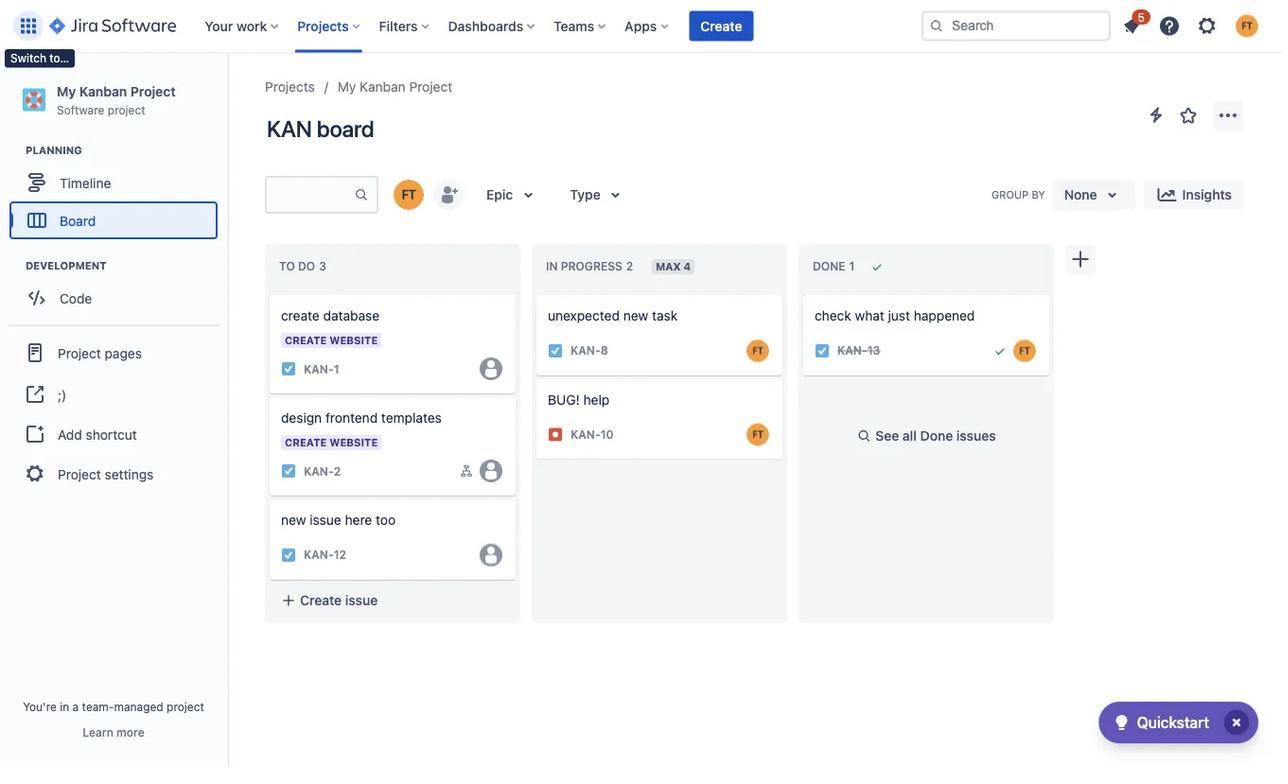 Task type: describe. For each thing, give the bounding box(es) containing it.
templates
[[381, 410, 442, 426]]

project inside 'project settings' link
[[58, 466, 101, 482]]

project inside my kanban project link
[[409, 79, 453, 95]]

kan-2
[[304, 465, 341, 478]]

new issue here too
[[281, 513, 396, 528]]

dismiss quickstart image
[[1222, 708, 1252, 738]]

group by
[[992, 189, 1046, 201]]

;) link
[[8, 374, 220, 416]]

kan- up new issue here too at the left of the page
[[304, 465, 334, 478]]

quickstart button
[[1100, 702, 1259, 744]]

development image
[[3, 255, 26, 278]]

sidebar navigation image
[[206, 76, 248, 114]]

software
[[57, 103, 105, 116]]

bug image
[[548, 427, 563, 443]]

kan-8
[[571, 344, 608, 358]]

here
[[345, 513, 372, 528]]

1 vertical spatial assignee: funky town image
[[747, 424, 770, 446]]

create issue
[[300, 593, 378, 608]]

switch
[[10, 52, 46, 65]]

none
[[1065, 187, 1098, 203]]

0 vertical spatial assignee: funky town image
[[1014, 340, 1037, 362]]

planning image
[[3, 139, 26, 162]]

unassigned image for kan-12
[[480, 544, 503, 567]]

learn
[[83, 726, 113, 739]]

dashboards button
[[443, 11, 543, 41]]

project inside my kanban project software project
[[130, 83, 176, 99]]

project inside my kanban project software project
[[108, 103, 145, 116]]

project pages link
[[8, 332, 220, 374]]

dashboards
[[448, 18, 524, 34]]

design frontend templates
[[281, 410, 442, 426]]

task image for kan-12
[[281, 548, 296, 563]]

1 horizontal spatial project
[[167, 700, 204, 714]]

your
[[205, 18, 233, 34]]

project pages
[[58, 345, 142, 361]]

task
[[652, 308, 678, 324]]

assignee: funky town image
[[747, 340, 770, 362]]

kan-1 link
[[304, 361, 339, 377]]

what
[[855, 308, 885, 324]]

unexpected
[[548, 308, 620, 324]]

teams
[[554, 18, 595, 34]]

max 4
[[656, 261, 691, 273]]

see all done issues
[[876, 428, 996, 444]]

5
[[1138, 10, 1145, 24]]

do
[[298, 260, 315, 273]]

kan-13 link
[[838, 343, 881, 359]]

12
[[334, 549, 347, 562]]

help
[[584, 392, 610, 408]]

type
[[570, 187, 601, 203]]

apps
[[625, 18, 657, 34]]

code
[[60, 290, 92, 306]]

kan-12
[[304, 549, 347, 562]]

you're
[[23, 700, 57, 714]]

group containing project pages
[[8, 325, 220, 501]]

pages
[[105, 345, 142, 361]]

create button
[[689, 11, 754, 41]]

bug! help
[[548, 392, 610, 408]]

development
[[26, 260, 106, 272]]

to do
[[279, 260, 315, 273]]

to
[[279, 260, 295, 273]]

settings image
[[1196, 15, 1219, 37]]

task image for check what just happened
[[815, 343, 830, 359]]

project settings
[[58, 466, 154, 482]]

just
[[888, 308, 911, 324]]

to…
[[50, 52, 69, 65]]

more image
[[1217, 104, 1240, 127]]

kan-10 link
[[571, 427, 614, 443]]

in progress
[[546, 260, 623, 273]]

check
[[815, 308, 852, 324]]

create
[[281, 308, 320, 324]]

add shortcut button
[[8, 416, 220, 454]]

create issue image for unexpected new task
[[525, 282, 548, 305]]

projects link
[[265, 76, 315, 98]]

search image
[[930, 18, 945, 34]]

appswitcher icon image
[[17, 15, 40, 37]]

planning
[[26, 145, 82, 157]]

kan- for bug! help
[[571, 428, 601, 442]]

timeline
[[60, 175, 111, 191]]

project settings link
[[8, 454, 220, 495]]

max
[[656, 261, 681, 273]]

Search field
[[922, 11, 1111, 41]]

add
[[58, 427, 82, 442]]

create for create
[[701, 18, 743, 34]]

more
[[117, 726, 145, 739]]

apps button
[[619, 11, 676, 41]]

;)
[[58, 387, 66, 403]]

banner containing your work
[[0, 0, 1282, 53]]

kan-1
[[304, 362, 339, 376]]

unexpected new task
[[548, 308, 678, 324]]

timeline link
[[9, 164, 218, 202]]

my for my kanban project software project
[[57, 83, 76, 99]]

10
[[601, 428, 614, 442]]

insights
[[1183, 187, 1232, 203]]

kan
[[267, 115, 312, 142]]

board
[[317, 115, 374, 142]]

create issue button
[[270, 584, 516, 618]]

happened
[[914, 308, 975, 324]]



Task type: vqa. For each thing, say whether or not it's contained in the screenshot.
created,
no



Task type: locate. For each thing, give the bounding box(es) containing it.
kanban for my kanban project
[[360, 79, 406, 95]]

task image left kan-12 link
[[281, 548, 296, 563]]

issue down 12
[[345, 593, 378, 608]]

in progress element
[[546, 260, 637, 273]]

create column image
[[1070, 248, 1092, 271]]

1 vertical spatial project
[[167, 700, 204, 714]]

progress
[[561, 260, 623, 273]]

group
[[8, 325, 220, 501]]

project
[[108, 103, 145, 116], [167, 700, 204, 714]]

2 create issue image from the left
[[525, 282, 548, 305]]

1 vertical spatial task image
[[281, 548, 296, 563]]

3 unassigned image from the top
[[480, 544, 503, 567]]

in
[[60, 700, 69, 714]]

funky town image
[[394, 180, 424, 210]]

primary element
[[11, 0, 922, 53]]

projects inside dropdown button
[[297, 18, 349, 34]]

kan-
[[571, 344, 601, 358], [838, 344, 868, 358], [304, 362, 334, 376], [571, 428, 601, 442], [304, 465, 334, 478], [304, 549, 334, 562]]

0 horizontal spatial my
[[57, 83, 76, 99]]

kan- right bug icon
[[571, 428, 601, 442]]

1 vertical spatial create issue image
[[525, 366, 548, 389]]

0 horizontal spatial create issue image
[[525, 366, 548, 389]]

projects up projects link
[[297, 18, 349, 34]]

group
[[992, 189, 1029, 201]]

0 horizontal spatial assignee: funky town image
[[747, 424, 770, 446]]

0 of 1 child issues complete image
[[459, 464, 474, 479], [459, 464, 474, 479]]

new left task on the top right
[[624, 308, 649, 324]]

learn more button
[[83, 725, 145, 740]]

task image
[[548, 343, 563, 359], [815, 343, 830, 359], [281, 362, 296, 377]]

by
[[1032, 189, 1046, 201]]

design
[[281, 410, 322, 426]]

team-
[[82, 700, 114, 714]]

insights image
[[1156, 184, 1179, 206]]

kan- up design
[[304, 362, 334, 376]]

in
[[546, 260, 558, 273]]

see
[[876, 428, 900, 444]]

check what just happened
[[815, 308, 975, 324]]

project left pages
[[58, 345, 101, 361]]

work
[[237, 18, 267, 34]]

task image left kan-8 link
[[548, 343, 563, 359]]

assignee: funky town image right done image
[[1014, 340, 1037, 362]]

13
[[868, 344, 881, 358]]

issue for new
[[310, 513, 341, 528]]

0 vertical spatial create issue image
[[792, 282, 815, 305]]

0 vertical spatial unassigned image
[[480, 358, 503, 381]]

done image
[[993, 343, 1008, 359]]

1
[[334, 362, 339, 376]]

0 vertical spatial issue
[[310, 513, 341, 528]]

kanban inside my kanban project software project
[[79, 83, 127, 99]]

notifications image
[[1121, 15, 1143, 37]]

1 vertical spatial unassigned image
[[480, 460, 503, 483]]

see all done issues link
[[846, 425, 1008, 448]]

1 vertical spatial create
[[300, 593, 342, 608]]

1 task image from the top
[[281, 464, 296, 479]]

filters button
[[374, 11, 437, 41]]

projects
[[297, 18, 349, 34], [265, 79, 315, 95]]

development group
[[9, 259, 226, 323]]

1 horizontal spatial create issue image
[[525, 282, 548, 305]]

task image for kan-2
[[281, 464, 296, 479]]

done right all in the right of the page
[[921, 428, 953, 444]]

create issue image
[[792, 282, 815, 305], [525, 366, 548, 389]]

epic button
[[475, 180, 551, 210]]

1 horizontal spatial done
[[921, 428, 953, 444]]

kan- down new issue here too at the left of the page
[[304, 549, 334, 562]]

2 unassigned image from the top
[[480, 460, 503, 483]]

create right apps dropdown button
[[701, 18, 743, 34]]

help image
[[1159, 15, 1181, 37]]

1 horizontal spatial task image
[[548, 343, 563, 359]]

create issue image up bug!
[[525, 366, 548, 389]]

0 horizontal spatial kanban
[[79, 83, 127, 99]]

kan-13
[[838, 344, 881, 358]]

2 task image from the top
[[281, 548, 296, 563]]

task image for unexpected new task
[[548, 343, 563, 359]]

your work button
[[199, 11, 286, 41]]

unassigned image
[[480, 358, 503, 381], [480, 460, 503, 483], [480, 544, 503, 567]]

your profile and settings image
[[1236, 15, 1259, 37]]

create issue image up "check"
[[792, 282, 815, 305]]

my up software
[[57, 83, 76, 99]]

1 horizontal spatial assignee: funky town image
[[1014, 340, 1037, 362]]

type button
[[559, 180, 639, 210]]

quickstart
[[1137, 714, 1210, 732]]

0 vertical spatial task image
[[281, 464, 296, 479]]

task image left kan-13 link
[[815, 343, 830, 359]]

done up "check"
[[813, 260, 846, 273]]

2 vertical spatial unassigned image
[[480, 544, 503, 567]]

create database
[[281, 308, 380, 324]]

0 vertical spatial new
[[624, 308, 649, 324]]

star kan board image
[[1178, 104, 1200, 127]]

kan- down unexpected
[[571, 344, 601, 358]]

create issue image for check what just happened
[[792, 282, 815, 305]]

kanban up software
[[79, 83, 127, 99]]

0 horizontal spatial issue
[[310, 513, 341, 528]]

board
[[60, 213, 96, 228]]

bug!
[[548, 392, 580, 408]]

kanban for my kanban project software project
[[79, 83, 127, 99]]

kan- for check what just happened
[[838, 344, 868, 358]]

4
[[684, 261, 691, 273]]

create down kan-12 link
[[300, 593, 342, 608]]

8
[[601, 344, 608, 358]]

learn more
[[83, 726, 145, 739]]

project down add
[[58, 466, 101, 482]]

kan- for new issue here too
[[304, 549, 334, 562]]

projects up kan
[[265, 79, 315, 95]]

my kanban project software project
[[57, 83, 176, 116]]

create
[[701, 18, 743, 34], [300, 593, 342, 608]]

task image left kan-1 link
[[281, 362, 296, 377]]

create inside button
[[300, 593, 342, 608]]

create issue image down 'to' at the top left of the page
[[258, 282, 281, 305]]

project down filters popup button
[[409, 79, 453, 95]]

my kanban project
[[338, 79, 453, 95]]

0 vertical spatial done
[[813, 260, 846, 273]]

0 horizontal spatial done
[[813, 260, 846, 273]]

projects for projects dropdown button at the left of page
[[297, 18, 349, 34]]

switch to…
[[10, 52, 69, 65]]

assignee: funky town image
[[1014, 340, 1037, 362], [747, 424, 770, 446]]

0 vertical spatial project
[[108, 103, 145, 116]]

my inside my kanban project software project
[[57, 83, 76, 99]]

kan-12 link
[[304, 547, 347, 564]]

you're in a team-managed project
[[23, 700, 204, 714]]

issue for create
[[345, 593, 378, 608]]

project right software
[[108, 103, 145, 116]]

kan- down what
[[838, 344, 868, 358]]

kan- for unexpected new task
[[571, 344, 601, 358]]

switch to… tooltip
[[5, 49, 75, 68]]

1 vertical spatial projects
[[265, 79, 315, 95]]

issue inside the create issue button
[[345, 593, 378, 608]]

kanban up board
[[360, 79, 406, 95]]

create issue image
[[258, 282, 281, 305], [525, 282, 548, 305]]

project inside 'project pages' link
[[58, 345, 101, 361]]

2 horizontal spatial task image
[[815, 343, 830, 359]]

add people image
[[437, 184, 460, 206]]

create issue image down in
[[525, 282, 548, 305]]

my for my kanban project
[[338, 79, 356, 95]]

create issue image for create database
[[258, 282, 281, 305]]

Search this board text field
[[267, 178, 354, 212]]

0 horizontal spatial task image
[[281, 362, 296, 377]]

done
[[813, 260, 846, 273], [921, 428, 953, 444]]

frontend
[[326, 410, 378, 426]]

to do element
[[279, 260, 330, 273]]

issue
[[310, 513, 341, 528], [345, 593, 378, 608]]

create inside create button
[[701, 18, 743, 34]]

1 vertical spatial issue
[[345, 593, 378, 608]]

none button
[[1053, 180, 1136, 210]]

0 horizontal spatial new
[[281, 513, 306, 528]]

epic
[[487, 187, 513, 203]]

1 horizontal spatial issue
[[345, 593, 378, 608]]

project left sidebar navigation icon
[[130, 83, 176, 99]]

automations menu button icon image
[[1145, 104, 1168, 126]]

kan-8 link
[[571, 343, 608, 359]]

jira software image
[[49, 15, 176, 37], [49, 15, 176, 37]]

1 horizontal spatial my
[[338, 79, 356, 95]]

shortcut
[[86, 427, 137, 442]]

managed
[[114, 700, 163, 714]]

board link
[[9, 202, 218, 240]]

check image
[[1111, 712, 1134, 735]]

my kanban project link
[[338, 76, 453, 98]]

1 horizontal spatial new
[[624, 308, 649, 324]]

projects for projects link
[[265, 79, 315, 95]]

2
[[334, 465, 341, 478]]

issue left here
[[310, 513, 341, 528]]

done image
[[993, 343, 1008, 359]]

unassigned image for kan-1
[[480, 358, 503, 381]]

0 horizontal spatial create issue image
[[258, 282, 281, 305]]

1 vertical spatial new
[[281, 513, 306, 528]]

insights button
[[1145, 180, 1244, 210]]

add shortcut
[[58, 427, 137, 442]]

project right managed on the bottom left of the page
[[167, 700, 204, 714]]

code link
[[9, 279, 218, 317]]

assignee: funky town image down assignee: funky town image on the right top
[[747, 424, 770, 446]]

my up board
[[338, 79, 356, 95]]

kan board
[[267, 115, 374, 142]]

banner
[[0, 0, 1282, 53]]

issues
[[957, 428, 996, 444]]

1 create issue image from the left
[[258, 282, 281, 305]]

all
[[903, 428, 917, 444]]

teams button
[[548, 11, 614, 41]]

task image
[[281, 464, 296, 479], [281, 548, 296, 563]]

planning group
[[9, 143, 226, 245]]

0 vertical spatial projects
[[297, 18, 349, 34]]

0 horizontal spatial project
[[108, 103, 145, 116]]

1 horizontal spatial create
[[701, 18, 743, 34]]

done element
[[813, 260, 859, 273]]

new up kan-12
[[281, 513, 306, 528]]

create for create issue
[[300, 593, 342, 608]]

kan-10
[[571, 428, 614, 442]]

1 vertical spatial done
[[921, 428, 953, 444]]

create issue image for bug! help
[[525, 366, 548, 389]]

1 horizontal spatial kanban
[[360, 79, 406, 95]]

a
[[73, 700, 79, 714]]

0 horizontal spatial create
[[300, 593, 342, 608]]

1 unassigned image from the top
[[480, 358, 503, 381]]

task image left kan-2 link
[[281, 464, 296, 479]]

database
[[323, 308, 380, 324]]

0 vertical spatial create
[[701, 18, 743, 34]]

1 horizontal spatial create issue image
[[792, 282, 815, 305]]

too
[[376, 513, 396, 528]]

project
[[409, 79, 453, 95], [130, 83, 176, 99], [58, 345, 101, 361], [58, 466, 101, 482]]

your work
[[205, 18, 267, 34]]



